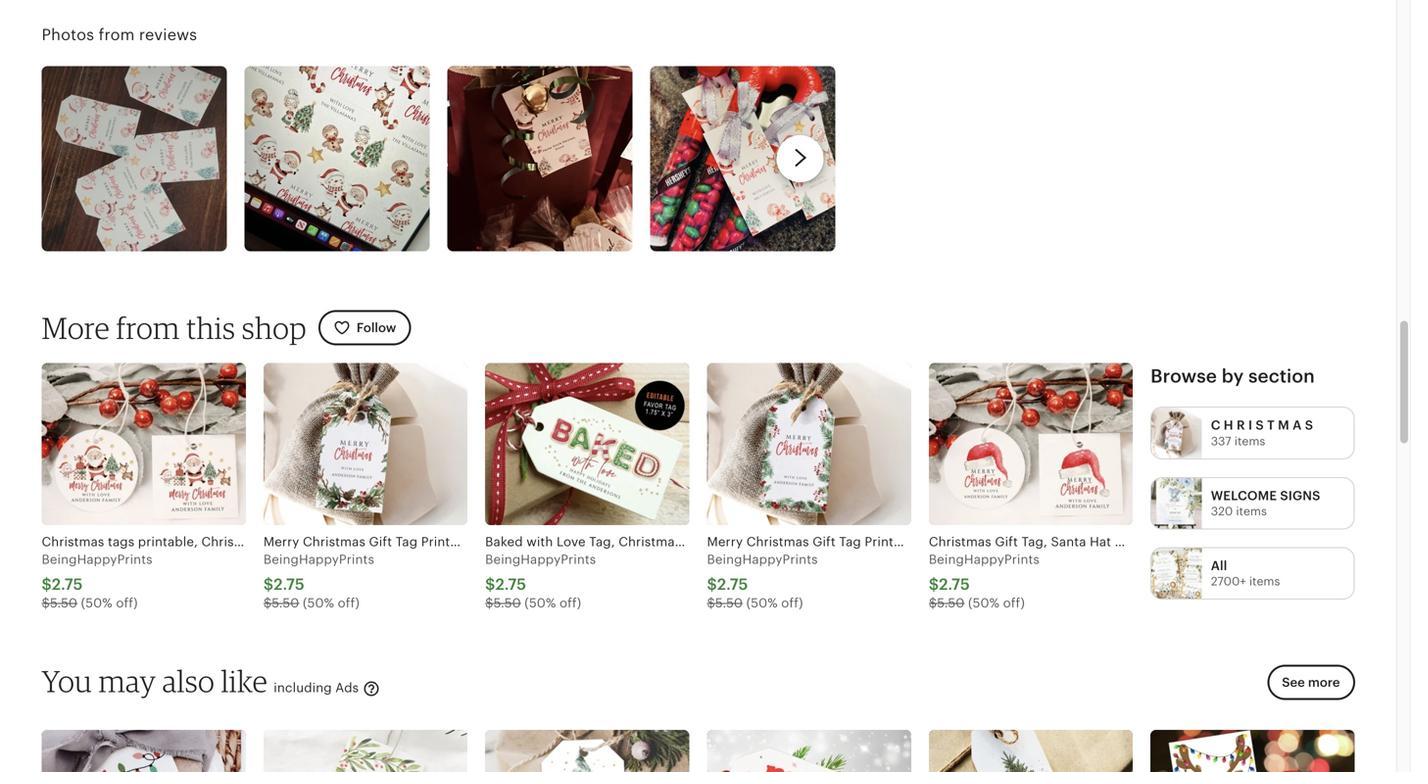 Task type: describe. For each thing, give the bounding box(es) containing it.
items inside all 2700+ items
[[1250, 575, 1281, 588]]

beinghappyprints $ 2.75 $ 5.50 (50% off) for christmas tags printable, christmas gift tags, holiday favor tags, santa claus tag, holiday gift tag, christmas circular tag download image on the left of page
[[42, 553, 153, 611]]

photos from reviews
[[42, 26, 197, 44]]

off) for merry christmas gift tag printable, printable christmas gift tag, holiday party favor tag, editable christmas gift tag download, holiday tag image
[[338, 596, 360, 611]]

beinghappyprints $ 2.75 $ 5.50 (50% off) for christmas gift tag, santa hat gift tag, holiday gift tag, holiday favor tags, christmas tag printable, circular christmas tag download image
[[929, 553, 1040, 611]]

browse by section
[[1151, 366, 1316, 387]]

including
[[274, 681, 332, 696]]

christmas gift tag, santa hat gift tag, holiday gift tag, holiday favor tags, christmas tag printable, circular christmas tag download image
[[929, 363, 1134, 526]]

off) for christmas tags printable, christmas gift tags, holiday favor tags, santa claus tag, holiday gift tag, christmas circular tag download image on the left of page
[[116, 596, 138, 611]]

beinghappyprints for baked with love tag, christmas tag, cookie exchange tag, holiday gift tag template, christmas cookies exchange tag, christmas tag download image
[[485, 553, 596, 567]]

5.50 for merry christmas gift tag printable, printable christmas gift tag, holiday party favor tag, editable christmas gift tag download, holiday tag image
[[272, 596, 299, 611]]

section
[[1249, 366, 1316, 387]]

reviews
[[139, 26, 197, 44]]

beinghappyprints for the merry christmas gift tag printable, printable christmas gift tag, holiday party favor tag, editable christmas gift tag download, gift tag image
[[707, 553, 818, 567]]

you may also like including ads
[[42, 663, 363, 699]]

beinghappyprints for christmas tags printable, christmas gift tags, holiday favor tags, santa claus tag, holiday gift tag, christmas circular tag download image on the left of page
[[42, 553, 153, 567]]

off) for christmas gift tag, santa hat gift tag, holiday gift tag, holiday favor tags, christmas tag printable, circular christmas tag download image
[[1004, 596, 1026, 611]]

ads
[[336, 681, 359, 696]]

5.50 for christmas tags printable, christmas gift tags, holiday favor tags, santa claus tag, holiday gift tag, christmas circular tag download image on the left of page
[[50, 596, 78, 611]]

merry christmas gift tag printable, printable christmas gift tag, holiday party favor tag, editable christmas gift tag download, gift tag image
[[707, 363, 912, 526]]

printable merry & bright christmas gift tag, editable christmas gift tag, colorful christmas bag tag, holiday gift tags, treat bag, download image
[[707, 730, 912, 773]]

(50% for merry christmas gift tag printable, printable christmas gift tag, holiday party favor tag, editable christmas gift tag download, holiday tag image
[[303, 596, 334, 611]]

off) for the merry christmas gift tag printable, printable christmas gift tag, holiday party favor tag, editable christmas gift tag download, gift tag image
[[782, 596, 804, 611]]

items inside c h r i s t m a s 337 items
[[1235, 435, 1266, 448]]

more
[[42, 310, 110, 346]]

you
[[42, 663, 92, 699]]

beinghappyprints for merry christmas gift tag printable, printable christmas gift tag, holiday party favor tag, editable christmas gift tag download, holiday tag image
[[264, 553, 375, 567]]

a
[[1293, 418, 1303, 433]]

beinghappyprints for christmas gift tag, santa hat gift tag, holiday gift tag, holiday favor tags, christmas tag printable, circular christmas tag download image
[[929, 553, 1040, 567]]

beinghappyprints $ 2.75 $ 5.50 (50% off) for baked with love tag, christmas tag, cookie exchange tag, holiday gift tag template, christmas cookies exchange tag, christmas tag download image
[[485, 553, 596, 611]]

(50% for baked with love tag, christmas tag, cookie exchange tag, holiday gift tag template, christmas cookies exchange tag, christmas tag download image
[[525, 596, 556, 611]]

see more listings in the all section image
[[1152, 548, 1203, 599]]

5.50 for the merry christmas gift tag printable, printable christmas gift tag, holiday party favor tag, editable christmas gift tag download, gift tag image
[[716, 596, 743, 611]]

like
[[221, 663, 268, 699]]

see
[[1283, 676, 1306, 690]]

2.75 for the merry christmas gift tag printable, printable christmas gift tag, holiday party favor tag, editable christmas gift tag download, gift tag image
[[718, 576, 749, 594]]

may
[[99, 663, 156, 699]]

c h r i s t m a s 337 items
[[1212, 418, 1314, 448]]

t
[[1268, 418, 1275, 433]]

r
[[1237, 418, 1246, 433]]

2.75 for christmas tags printable, christmas gift tags, holiday favor tags, santa claus tag, holiday gift tag, christmas circular tag download image on the left of page
[[52, 576, 83, 594]]

follow
[[357, 321, 397, 335]]

all
[[1212, 559, 1228, 573]]

c
[[1212, 418, 1221, 433]]

off) for baked with love tag, christmas tag, cookie exchange tag, holiday gift tag template, christmas cookies exchange tag, christmas tag download image
[[560, 596, 582, 611]]

320
[[1212, 505, 1234, 518]]

welcome
[[1212, 489, 1278, 503]]

2700+
[[1212, 575, 1247, 588]]

2 s from the left
[[1306, 418, 1314, 433]]



Task type: locate. For each thing, give the bounding box(es) containing it.
christmas tags printable, christmas gift tags, holiday favor tags, santa claus tag, holiday gift tag, christmas circular tag download image
[[42, 363, 246, 526]]

see more listings in the welcome signs section image
[[1152, 478, 1203, 529]]

3 (50% from the left
[[525, 596, 556, 611]]

5 off) from the left
[[1004, 596, 1026, 611]]

see more
[[1283, 676, 1341, 690]]

5 beinghappyprints $ 2.75 $ 5.50 (50% off) from the left
[[929, 553, 1040, 611]]

beinghappyprints
[[42, 553, 153, 567], [264, 553, 375, 567], [485, 553, 596, 567], [707, 553, 818, 567], [929, 553, 1040, 567]]

0 vertical spatial from
[[99, 26, 135, 44]]

5 (50% from the left
[[969, 596, 1000, 611]]

5.50 for christmas gift tag, santa hat gift tag, holiday gift tag, holiday favor tags, christmas tag printable, circular christmas tag download image
[[938, 596, 965, 611]]

(50% for christmas tags printable, christmas gift tags, holiday favor tags, santa claus tag, holiday gift tag, christmas circular tag download image on the left of page
[[81, 596, 113, 611]]

2 off) from the left
[[338, 596, 360, 611]]

5 5.50 from the left
[[938, 596, 965, 611]]

4 5.50 from the left
[[716, 596, 743, 611]]

1 5.50 from the left
[[50, 596, 78, 611]]

0 horizontal spatial s
[[1256, 418, 1265, 433]]

4 off) from the left
[[782, 596, 804, 611]]

1 (50% from the left
[[81, 596, 113, 611]]

1 s from the left
[[1256, 418, 1265, 433]]

items down welcome on the bottom right of the page
[[1237, 505, 1268, 518]]

from for this
[[116, 310, 180, 346]]

h
[[1224, 418, 1234, 433]]

christmas gift tags, holiday label, holiday gift tags, merry & bright, christmas lights, treat bags, reindeer gift tag, classroom favor tag image
[[1151, 730, 1355, 773]]

from left 'this'
[[116, 310, 180, 346]]

follow button
[[319, 310, 411, 346]]

5.50
[[50, 596, 78, 611], [272, 596, 299, 611], [494, 596, 521, 611], [716, 596, 743, 611], [938, 596, 965, 611]]

2 5.50 from the left
[[272, 596, 299, 611]]

more
[[1309, 676, 1341, 690]]

browse
[[1151, 366, 1218, 387]]

3 beinghappyprints from the left
[[485, 553, 596, 567]]

0 vertical spatial items
[[1235, 435, 1266, 448]]

this
[[186, 310, 236, 346]]

337
[[1212, 435, 1232, 448]]

1 horizontal spatial s
[[1306, 418, 1314, 433]]

2 vertical spatial items
[[1250, 575, 1281, 588]]

4 beinghappyprints from the left
[[707, 553, 818, 567]]

(50% for christmas gift tag, santa hat gift tag, holiday gift tag, holiday favor tags, christmas tag printable, circular christmas tag download image
[[969, 596, 1000, 611]]

3 2.75 from the left
[[496, 576, 527, 594]]

2.75 for merry christmas gift tag printable, printable christmas gift tag, holiday party favor tag, editable christmas gift tag download, holiday tag image
[[274, 576, 305, 594]]

signs
[[1281, 489, 1321, 503]]

see more link
[[1262, 665, 1356, 713]]

2.75 for christmas gift tag, santa hat gift tag, holiday gift tag, holiday favor tags, christmas tag printable, circular christmas tag download image
[[939, 576, 970, 594]]

(50%
[[81, 596, 113, 611], [303, 596, 334, 611], [525, 596, 556, 611], [747, 596, 778, 611], [969, 596, 1000, 611]]

items
[[1235, 435, 1266, 448], [1237, 505, 1268, 518], [1250, 575, 1281, 588]]

s right i
[[1256, 418, 1265, 433]]

2.75
[[52, 576, 83, 594], [274, 576, 305, 594], [496, 576, 527, 594], [718, 576, 749, 594], [939, 576, 970, 594]]

3 beinghappyprints $ 2.75 $ 5.50 (50% off) from the left
[[485, 553, 596, 611]]

1 beinghappyprints $ 2.75 $ 5.50 (50% off) from the left
[[42, 553, 153, 611]]

1 beinghappyprints from the left
[[42, 553, 153, 567]]

s
[[1256, 418, 1265, 433], [1306, 418, 1314, 433]]

4 beinghappyprints $ 2.75 $ 5.50 (50% off) from the left
[[707, 553, 818, 611]]

5.50 for baked with love tag, christmas tag, cookie exchange tag, holiday gift tag template, christmas cookies exchange tag, christmas tag download image
[[494, 596, 521, 611]]

$
[[42, 576, 52, 594], [264, 576, 274, 594], [485, 576, 496, 594], [707, 576, 718, 594], [929, 576, 939, 594], [42, 596, 50, 611], [264, 596, 272, 611], [485, 596, 494, 611], [707, 596, 716, 611], [929, 596, 938, 611]]

5 beinghappyprints from the left
[[929, 553, 1040, 567]]

from
[[99, 26, 135, 44], [116, 310, 180, 346]]

3 off) from the left
[[560, 596, 582, 611]]

printable wishing you a merry and bright christmas gift tag, printable christmas gift tag, editable christmas favor tags, holiday tag image
[[42, 730, 246, 773]]

welcome signs 320 items
[[1212, 489, 1321, 518]]

4 2.75 from the left
[[718, 576, 749, 594]]

4 (50% from the left
[[747, 596, 778, 611]]

also
[[162, 663, 215, 699]]

more from this shop
[[42, 310, 307, 346]]

editable christmas favor tags holiday gift tags merry christmas holiday tags holiday labels tree gold download printable corjl 0363 0443 image
[[485, 730, 690, 773]]

5 2.75 from the left
[[939, 576, 970, 594]]

beinghappyprints $ 2.75 $ 5.50 (50% off) for merry christmas gift tag printable, printable christmas gift tag, holiday party favor tag, editable christmas gift tag download, holiday tag image
[[264, 553, 375, 611]]

from right photos
[[99, 26, 135, 44]]

items down i
[[1235, 435, 1266, 448]]

photos
[[42, 26, 94, 44]]

items right 2700+
[[1250, 575, 1281, 588]]

1 vertical spatial items
[[1237, 505, 1268, 518]]

1 off) from the left
[[116, 596, 138, 611]]

baked with love tag, christmas tag, cookie exchange tag, holiday gift tag template, christmas cookies exchange tag, christmas tag download image
[[485, 363, 690, 526]]

(50% for the merry christmas gift tag printable, printable christmas gift tag, holiday party favor tag, editable christmas gift tag download, gift tag image
[[747, 596, 778, 611]]

2.75 for baked with love tag, christmas tag, cookie exchange tag, holiday gift tag template, christmas cookies exchange tag, christmas tag download image
[[496, 576, 527, 594]]

items inside welcome signs 320 items
[[1237, 505, 1268, 518]]

beinghappyprints $ 2.75 $ 5.50 (50% off) for the merry christmas gift tag printable, printable christmas gift tag, holiday party favor tag, editable christmas gift tag download, gift tag image
[[707, 553, 818, 611]]

1 vertical spatial from
[[116, 310, 180, 346]]

off)
[[116, 596, 138, 611], [338, 596, 360, 611], [560, 596, 582, 611], [782, 596, 804, 611], [1004, 596, 1026, 611]]

all 2700+ items
[[1212, 559, 1281, 588]]

see more button
[[1268, 665, 1356, 701]]

i
[[1249, 418, 1253, 433]]

see more listings in the c h r i s t m a s section image
[[1152, 408, 1203, 459]]

s right a
[[1306, 418, 1314, 433]]

2 beinghappyprints from the left
[[264, 553, 375, 567]]

2 2.75 from the left
[[274, 576, 305, 594]]

3 5.50 from the left
[[494, 596, 521, 611]]

by
[[1222, 366, 1245, 387]]

1 2.75 from the left
[[52, 576, 83, 594]]

2 beinghappyprints $ 2.75 $ 5.50 (50% off) from the left
[[264, 553, 375, 611]]

shop
[[242, 310, 307, 346]]

beinghappyprints $ 2.75 $ 5.50 (50% off)
[[42, 553, 153, 611], [264, 553, 375, 611], [485, 553, 596, 611], [707, 553, 818, 611], [929, 553, 1040, 611]]

merry christmas gift tag printable, printable christmas gift tag, holiday party favor tag, editable christmas gift tag download, holiday tag image
[[264, 363, 468, 526]]

m
[[1279, 418, 1290, 433]]

2 (50% from the left
[[303, 596, 334, 611]]

from for reviews
[[99, 26, 135, 44]]



Task type: vqa. For each thing, say whether or not it's contained in the screenshot.
Home Favorites
no



